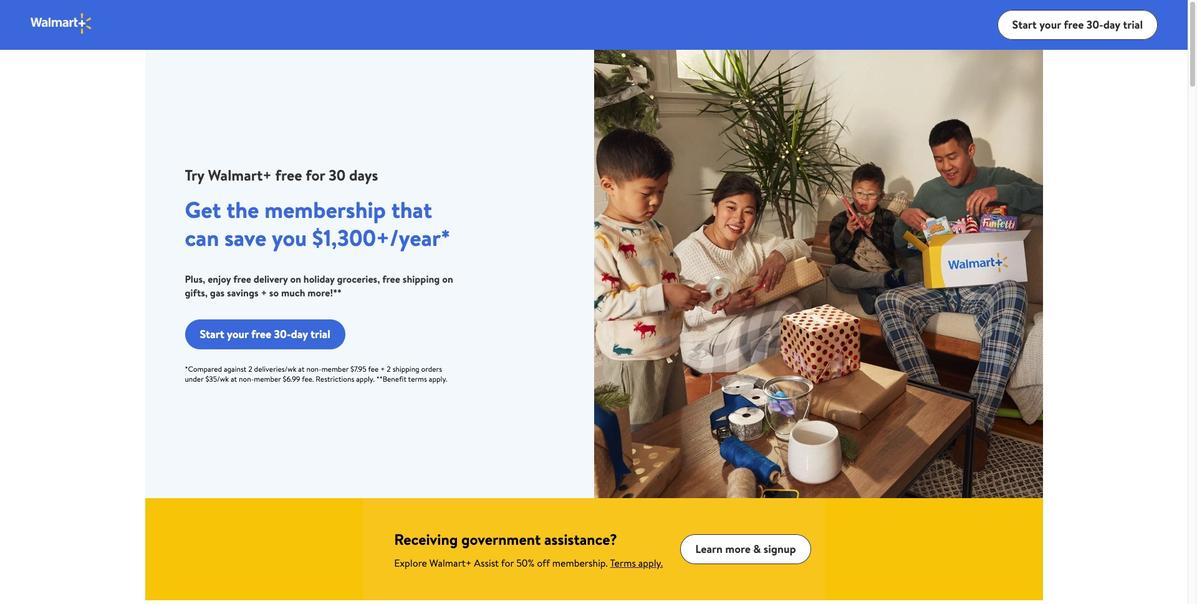 Task type: locate. For each thing, give the bounding box(es) containing it.
walmart+ image
[[30, 12, 93, 35], [594, 50, 1043, 499]]

learn more & signup
[[696, 542, 796, 557]]

+ left so
[[261, 286, 267, 300]]

1 vertical spatial start
[[200, 327, 224, 342]]

1 horizontal spatial walmart+ image
[[594, 50, 1043, 499]]

for left 30
[[306, 165, 325, 186]]

delivery
[[254, 273, 288, 286]]

apply. inside receiving government assistance? explore walmart+ assist for 50% off membership. terms apply.
[[638, 557, 663, 571]]

0 horizontal spatial day
[[291, 327, 308, 342]]

0 horizontal spatial start your free 30-day trial
[[200, 327, 330, 342]]

receiving
[[394, 529, 458, 551]]

1 horizontal spatial start your free 30-day trial button
[[998, 10, 1158, 40]]

1 horizontal spatial trial
[[1123, 17, 1143, 32]]

non- right "$35/wk"
[[239, 374, 254, 385]]

under
[[185, 374, 204, 385]]

member
[[322, 364, 349, 375], [254, 374, 281, 385]]

for
[[306, 165, 325, 186], [501, 557, 514, 571]]

1 horizontal spatial 30-
[[1087, 17, 1104, 32]]

1 horizontal spatial apply.
[[429, 374, 447, 385]]

free
[[1064, 17, 1084, 32], [275, 165, 302, 186], [233, 273, 251, 286], [382, 273, 400, 286], [251, 327, 271, 342]]

gas
[[210, 286, 225, 300]]

1 horizontal spatial walmart+
[[430, 557, 472, 571]]

plus, enjoy free delivery on holiday groceries, free shipping on gifts, gas savings + so much more!**
[[185, 273, 453, 300]]

1 vertical spatial trial
[[311, 327, 330, 342]]

day
[[1104, 17, 1121, 32], [291, 327, 308, 342]]

0 horizontal spatial walmart+
[[208, 165, 272, 186]]

walmart+ up the at top left
[[208, 165, 272, 186]]

try
[[185, 165, 204, 186]]

0 vertical spatial shipping
[[403, 273, 440, 286]]

get the membership that can save you $1,300+/year*
[[185, 195, 451, 254]]

on
[[290, 273, 301, 286], [442, 273, 453, 286]]

start your free 30-day trial button
[[998, 10, 1158, 40], [185, 320, 345, 350]]

1 vertical spatial start your free 30-day trial
[[200, 327, 330, 342]]

1 horizontal spatial at
[[298, 364, 305, 375]]

orders
[[421, 364, 442, 375]]

walmart+ inside receiving government assistance? explore walmart+ assist for 50% off membership. terms apply.
[[430, 557, 472, 571]]

trial
[[1123, 17, 1143, 32], [311, 327, 330, 342]]

save
[[224, 223, 266, 254]]

+
[[261, 286, 267, 300], [381, 364, 385, 375]]

1 horizontal spatial start your free 30-day trial
[[1013, 17, 1143, 32]]

1 vertical spatial your
[[227, 327, 249, 342]]

0 horizontal spatial 2
[[248, 364, 252, 375]]

start your free 30-day trial
[[1013, 17, 1143, 32], [200, 327, 330, 342]]

your
[[1040, 17, 1061, 32], [227, 327, 249, 342]]

0 vertical spatial start
[[1013, 17, 1037, 32]]

1 vertical spatial walmart+ image
[[594, 50, 1043, 499]]

2
[[248, 364, 252, 375], [387, 364, 391, 375]]

walmart+ down receiving
[[430, 557, 472, 571]]

1 vertical spatial start your free 30-day trial button
[[185, 320, 345, 350]]

0 vertical spatial day
[[1104, 17, 1121, 32]]

2 on from the left
[[442, 273, 453, 286]]

savings
[[227, 286, 259, 300]]

1 vertical spatial for
[[501, 557, 514, 571]]

more
[[725, 542, 751, 557]]

shipping down "$1,300+/year*"
[[403, 273, 440, 286]]

30-
[[1087, 17, 1104, 32], [274, 327, 291, 342]]

0 horizontal spatial walmart+ image
[[30, 12, 93, 35]]

1 vertical spatial 30-
[[274, 327, 291, 342]]

start
[[1013, 17, 1037, 32], [200, 327, 224, 342]]

+ inside *compared against 2 deliveries/wk at non-member $7.95 fee + 2 shipping orders under $35/wk at non-member $6.99 fee. restrictions apply. **benefit terms apply.
[[381, 364, 385, 375]]

shipping inside *compared against 2 deliveries/wk at non-member $7.95 fee + 2 shipping orders under $35/wk at non-member $6.99 fee. restrictions apply. **benefit terms apply.
[[393, 364, 419, 375]]

&
[[754, 542, 761, 557]]

+ inside plus, enjoy free delivery on holiday groceries, free shipping on gifts, gas savings + so much more!**
[[261, 286, 267, 300]]

1 vertical spatial day
[[291, 327, 308, 342]]

1 horizontal spatial on
[[442, 273, 453, 286]]

1 vertical spatial +
[[381, 364, 385, 375]]

2 right the fee
[[387, 364, 391, 375]]

0 horizontal spatial w+ image
[[145, 499, 363, 601]]

1 horizontal spatial 2
[[387, 364, 391, 375]]

you
[[272, 223, 307, 254]]

30
[[329, 165, 346, 186]]

1 horizontal spatial w+ image
[[825, 499, 1043, 601]]

apply.
[[356, 374, 375, 385], [429, 374, 447, 385], [638, 557, 663, 571]]

0 vertical spatial walmart+ image
[[30, 12, 93, 35]]

for inside receiving government assistance? explore walmart+ assist for 50% off membership. terms apply.
[[501, 557, 514, 571]]

member left $7.95
[[322, 364, 349, 375]]

shipping left orders
[[393, 364, 419, 375]]

0 horizontal spatial +
[[261, 286, 267, 300]]

0 vertical spatial walmart+
[[208, 165, 272, 186]]

1 horizontal spatial +
[[381, 364, 385, 375]]

the
[[227, 195, 259, 226]]

w+ image
[[145, 499, 363, 601], [825, 499, 1043, 601]]

get
[[185, 195, 221, 226]]

explore
[[394, 557, 427, 571]]

against
[[224, 364, 247, 375]]

terms
[[610, 557, 636, 571]]

1 vertical spatial walmart+
[[430, 557, 472, 571]]

shipping
[[403, 273, 440, 286], [393, 364, 419, 375]]

0 horizontal spatial your
[[227, 327, 249, 342]]

0 vertical spatial +
[[261, 286, 267, 300]]

$35/wk
[[205, 374, 229, 385]]

0 vertical spatial 30-
[[1087, 17, 1104, 32]]

1 horizontal spatial for
[[501, 557, 514, 571]]

member left $6.99
[[254, 374, 281, 385]]

1 horizontal spatial your
[[1040, 17, 1061, 32]]

learn more & signup button
[[681, 535, 811, 565]]

walmart+
[[208, 165, 272, 186], [430, 557, 472, 571]]

0 vertical spatial start your free 30-day trial
[[1013, 17, 1143, 32]]

at
[[298, 364, 305, 375], [231, 374, 237, 385]]

0 horizontal spatial 30-
[[274, 327, 291, 342]]

days
[[349, 165, 378, 186]]

at right deliveries/wk
[[298, 364, 305, 375]]

1 horizontal spatial non-
[[306, 364, 322, 375]]

0 horizontal spatial at
[[231, 374, 237, 385]]

+ right the fee
[[381, 364, 385, 375]]

non- right $6.99
[[306, 364, 322, 375]]

1 vertical spatial shipping
[[393, 364, 419, 375]]

learn
[[696, 542, 723, 557]]

deliveries/wk
[[254, 364, 297, 375]]

assist
[[474, 557, 499, 571]]

at right "$35/wk"
[[231, 374, 237, 385]]

2 horizontal spatial apply.
[[638, 557, 663, 571]]

0 horizontal spatial on
[[290, 273, 301, 286]]

for left 50%
[[501, 557, 514, 571]]

non-
[[306, 364, 322, 375], [239, 374, 254, 385]]

*compared against 2 deliveries/wk at non-member $7.95 fee + 2 shipping orders under $35/wk at non-member $6.99 fee. restrictions apply. **benefit terms apply.
[[185, 364, 447, 385]]

0 horizontal spatial for
[[306, 165, 325, 186]]

2 right against at the bottom left of page
[[248, 364, 252, 375]]



Task type: vqa. For each thing, say whether or not it's contained in the screenshot.
see our disclaimer button
no



Task type: describe. For each thing, give the bounding box(es) containing it.
1 horizontal spatial start
[[1013, 17, 1037, 32]]

0 vertical spatial start your free 30-day trial button
[[998, 10, 1158, 40]]

gifts,
[[185, 286, 208, 300]]

0 horizontal spatial member
[[254, 374, 281, 385]]

0 vertical spatial your
[[1040, 17, 1061, 32]]

0 horizontal spatial apply.
[[356, 374, 375, 385]]

$1,300+/year*
[[312, 223, 451, 254]]

1 on from the left
[[290, 273, 301, 286]]

assistance?
[[544, 529, 617, 551]]

much
[[281, 286, 305, 300]]

2 w+ image from the left
[[825, 499, 1043, 601]]

membership
[[265, 195, 386, 226]]

0 horizontal spatial start
[[200, 327, 224, 342]]

terms apply. link
[[610, 557, 663, 571]]

1 w+ image from the left
[[145, 499, 363, 601]]

more!**
[[308, 286, 342, 300]]

terms
[[408, 374, 427, 385]]

groceries,
[[337, 273, 380, 286]]

can
[[185, 223, 219, 254]]

1 horizontal spatial member
[[322, 364, 349, 375]]

signup
[[764, 542, 796, 557]]

*compared
[[185, 364, 222, 375]]

2 2 from the left
[[387, 364, 391, 375]]

50%
[[516, 557, 535, 571]]

plus,
[[185, 273, 205, 286]]

receiving government assistance? explore walmart+ assist for 50% off membership. terms apply.
[[394, 529, 663, 571]]

shipping inside plus, enjoy free delivery on holiday groceries, free shipping on gifts, gas savings + so much more!**
[[403, 273, 440, 286]]

off
[[537, 557, 550, 571]]

try walmart+ free for 30 days
[[185, 165, 378, 186]]

restrictions
[[316, 374, 354, 385]]

that
[[391, 195, 432, 226]]

0 horizontal spatial trial
[[311, 327, 330, 342]]

0 horizontal spatial non-
[[239, 374, 254, 385]]

0 vertical spatial for
[[306, 165, 325, 186]]

membership.
[[552, 557, 608, 571]]

0 horizontal spatial start your free 30-day trial button
[[185, 320, 345, 350]]

$7.95
[[350, 364, 367, 375]]

1 2 from the left
[[248, 364, 252, 375]]

fee
[[368, 364, 379, 375]]

$6.99
[[283, 374, 300, 385]]

1 horizontal spatial day
[[1104, 17, 1121, 32]]

holiday
[[304, 273, 335, 286]]

**benefit
[[377, 374, 407, 385]]

enjoy
[[208, 273, 231, 286]]

fee.
[[302, 374, 314, 385]]

so
[[269, 286, 279, 300]]

government
[[461, 529, 541, 551]]

0 vertical spatial trial
[[1123, 17, 1143, 32]]



